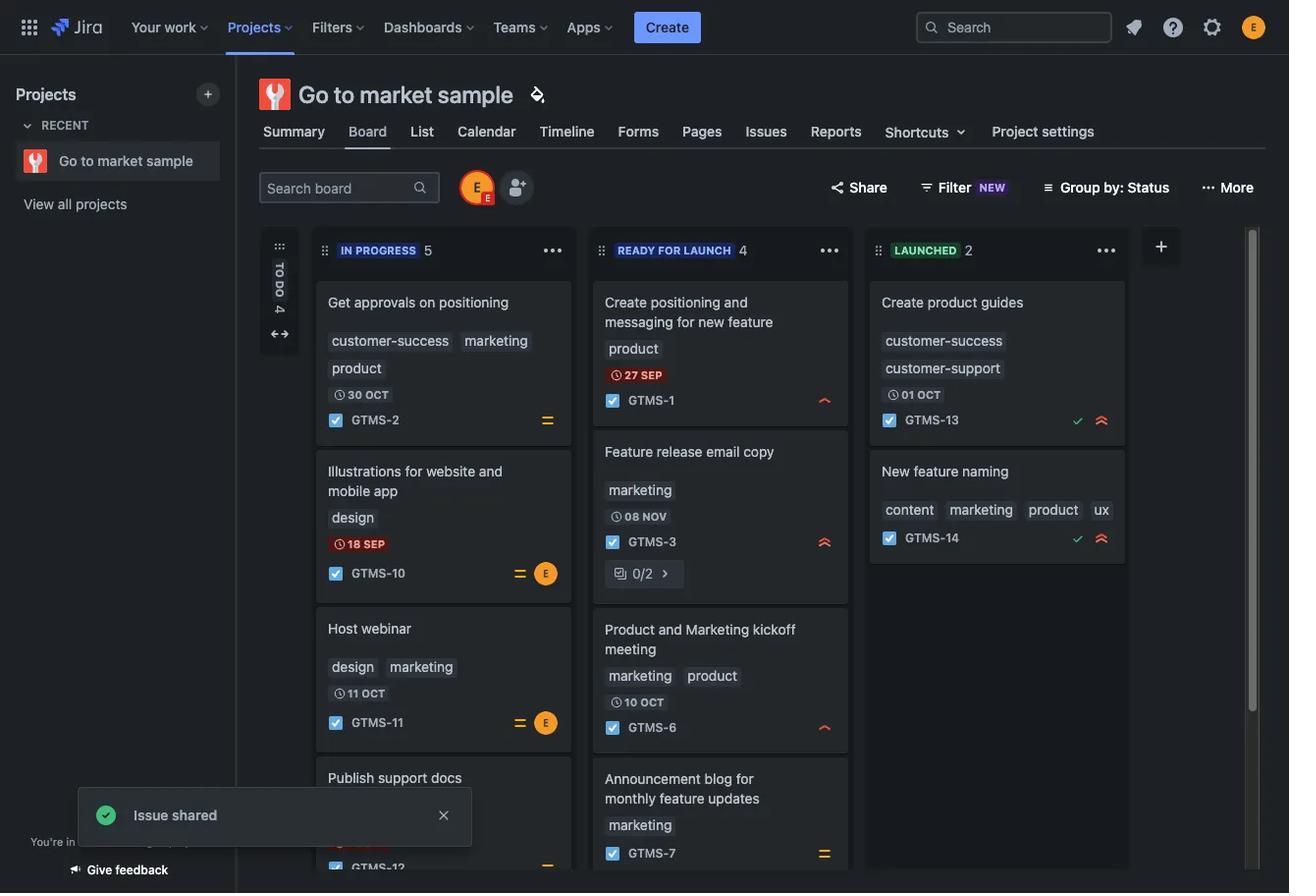 Task type: describe. For each thing, give the bounding box(es) containing it.
notifications image
[[1123, 15, 1146, 39]]

shared
[[172, 807, 218, 823]]

product and marketing kickoff meeting
[[605, 621, 796, 657]]

0 horizontal spatial projects
[[16, 85, 76, 103]]

medium image for illustrations for website and mobile app
[[513, 566, 529, 582]]

list
[[411, 123, 434, 140]]

your profile and settings image
[[1243, 15, 1266, 39]]

30 oct
[[348, 388, 389, 401]]

1 positioning from the left
[[439, 294, 509, 310]]

1 vertical spatial go to market sample
[[59, 152, 193, 169]]

oct for product
[[918, 388, 941, 401]]

managed
[[118, 835, 166, 848]]

gtms- down new feature naming at bottom right
[[906, 531, 946, 546]]

teams
[[494, 18, 536, 35]]

more button
[[1190, 172, 1266, 203]]

oct for approvals
[[365, 388, 389, 401]]

go inside go to market sample link
[[59, 152, 77, 169]]

medium image for publish support docs
[[540, 861, 556, 876]]

filters button
[[307, 11, 372, 43]]

create for create positioning and messaging for new feature
[[605, 294, 647, 310]]

team-
[[88, 835, 118, 848]]

1 o from the top
[[274, 269, 287, 278]]

gtms- for illustrations for website and mobile app
[[352, 566, 392, 581]]

gtms- for get approvals on positioning
[[352, 413, 392, 428]]

illustrations
[[328, 463, 402, 479]]

task image for feature release email copy
[[605, 534, 621, 550]]

gtms-3
[[629, 535, 677, 550]]

a
[[78, 835, 84, 848]]

projects
[[76, 196, 127, 212]]

filters
[[313, 18, 353, 35]]

banner containing your work
[[0, 0, 1290, 55]]

webinar
[[362, 620, 412, 637]]

gtms- for create product guides
[[906, 413, 946, 428]]

filter new
[[939, 179, 1006, 196]]

host
[[328, 620, 358, 637]]

product
[[605, 621, 655, 638]]

progress
[[356, 244, 416, 256]]

launched 2
[[895, 242, 973, 258]]

2 for gtms-2
[[392, 413, 400, 428]]

10 oct
[[625, 696, 664, 708]]

recent
[[41, 118, 89, 133]]

support
[[378, 769, 428, 786]]

ready
[[618, 244, 656, 256]]

and inside "create positioning and messaging for new feature"
[[725, 294, 748, 310]]

13
[[946, 413, 960, 428]]

08 november 2023 image
[[609, 509, 625, 525]]

success image
[[94, 804, 118, 827]]

for inside "ready for launch 4"
[[659, 244, 681, 256]]

projects button
[[222, 11, 301, 43]]

timeline link
[[536, 114, 599, 149]]

share button
[[819, 172, 900, 203]]

gtms-10 link
[[352, 565, 406, 582]]

copy
[[744, 443, 775, 460]]

column actions menu image
[[1095, 239, 1119, 262]]

and inside product and marketing kickoff meeting
[[659, 621, 683, 638]]

gtms-7 link
[[629, 845, 676, 862]]

add to starred image
[[214, 149, 238, 173]]

task image for create product guides
[[882, 413, 898, 428]]

new feature naming
[[882, 463, 1009, 479]]

gtms-1 link
[[629, 392, 675, 409]]

your
[[131, 18, 161, 35]]

1 vertical spatial 10
[[625, 696, 638, 708]]

high image
[[817, 720, 833, 736]]

app
[[374, 482, 398, 499]]

view
[[24, 196, 54, 212]]

create column image
[[1150, 235, 1174, 258]]

expand image
[[268, 322, 292, 345]]

status
[[1128, 179, 1170, 196]]

create for create product guides
[[882, 294, 924, 310]]

issues link
[[742, 114, 792, 149]]

27
[[625, 368, 638, 381]]

sidebar navigation image
[[214, 79, 257, 118]]

0 vertical spatial 10
[[392, 566, 406, 581]]

2 o from the top
[[274, 289, 287, 297]]

positioning inside "create positioning and messaging for new feature"
[[651, 294, 721, 310]]

and inside the illustrations for website and mobile app
[[479, 463, 503, 479]]

work
[[165, 18, 196, 35]]

forms
[[619, 123, 659, 140]]

help image
[[1162, 15, 1186, 39]]

settings
[[1043, 123, 1095, 140]]

your work button
[[126, 11, 216, 43]]

collapse recent projects image
[[16, 114, 39, 138]]

done image for gtms-14
[[1071, 531, 1087, 546]]

oct for and
[[641, 696, 664, 708]]

18 september 2023 image
[[332, 536, 348, 552]]

create product guides
[[882, 294, 1024, 310]]

get
[[328, 294, 351, 310]]

dashboards
[[384, 18, 462, 35]]

2 vertical spatial medium image
[[817, 846, 833, 862]]

reports
[[811, 123, 862, 140]]

sep for mobile
[[364, 537, 385, 550]]

0 horizontal spatial eloisefrancis23 image
[[462, 172, 493, 203]]

task image for create positioning and messaging for new feature
[[605, 393, 621, 409]]

25 sep
[[348, 836, 386, 849]]

issues
[[746, 123, 788, 140]]

go to market sample link
[[16, 141, 212, 181]]

for inside 'announcement blog for monthly feature updates'
[[737, 770, 754, 787]]

issue shared alert
[[79, 788, 472, 846]]

messaging
[[605, 313, 674, 330]]

monthly
[[605, 790, 656, 807]]

add people image
[[505, 176, 529, 199]]

primary element
[[12, 0, 917, 55]]

search image
[[924, 19, 940, 35]]

11 october 2023 image
[[332, 686, 348, 701]]

reports link
[[807, 114, 866, 149]]

email
[[707, 443, 740, 460]]

18 sep
[[348, 537, 385, 550]]

teams button
[[488, 11, 556, 43]]

filter
[[939, 179, 972, 196]]

1 horizontal spatial 4
[[739, 242, 748, 258]]

issue
[[134, 807, 169, 823]]

in
[[66, 835, 75, 848]]

t
[[274, 262, 287, 269]]

sample inside go to market sample link
[[147, 152, 193, 169]]

0 / 2
[[633, 565, 653, 582]]

launched
[[895, 244, 957, 256]]

1 horizontal spatial go
[[299, 81, 329, 108]]

for inside "create positioning and messaging for new feature"
[[677, 313, 695, 330]]

give feedback button
[[56, 854, 180, 886]]

publish
[[328, 769, 374, 786]]

3
[[669, 535, 677, 550]]

2 vertical spatial sep
[[365, 836, 386, 849]]

create positioning and messaging for new feature
[[605, 294, 774, 330]]

create for create
[[646, 18, 690, 35]]

done image for gtms-13
[[1071, 413, 1087, 428]]

projects inside popup button
[[228, 18, 281, 35]]

1 horizontal spatial market
[[360, 81, 433, 108]]

1
[[669, 393, 675, 408]]

0 horizontal spatial new
[[882, 463, 910, 479]]

feature inside 'announcement blog for monthly feature updates'
[[660, 790, 705, 807]]

medium image for get approvals on positioning
[[540, 413, 556, 428]]

18 september 2023 image
[[332, 536, 348, 552]]

updates
[[709, 790, 760, 807]]

Search board text field
[[261, 174, 411, 201]]

gtms-13
[[906, 413, 960, 428]]

launch
[[684, 244, 732, 256]]

dashboards button
[[378, 11, 482, 43]]

apps button
[[562, 11, 621, 43]]

08 nov
[[625, 510, 667, 523]]

task image for get approvals on positioning
[[328, 413, 344, 428]]

feedback
[[115, 863, 168, 877]]

ready for launch 4
[[618, 242, 748, 258]]

meeting
[[605, 641, 657, 657]]

calendar
[[458, 123, 516, 140]]

announcement
[[605, 770, 701, 787]]



Task type: locate. For each thing, give the bounding box(es) containing it.
gtms- down monthly
[[629, 846, 669, 861]]

calendar link
[[454, 114, 520, 149]]

create right apps dropdown button
[[646, 18, 690, 35]]

to up board
[[334, 81, 355, 108]]

1 vertical spatial projects
[[16, 85, 76, 103]]

1 horizontal spatial 2
[[645, 565, 653, 582]]

2 for launched 2
[[965, 242, 973, 258]]

gtms-2 link
[[352, 412, 400, 429]]

0 vertical spatial feature
[[729, 313, 774, 330]]

oct up gtms-11
[[362, 687, 385, 699]]

tab list
[[248, 114, 1278, 149]]

task image down 18 september 2023 icon
[[328, 566, 344, 582]]

4 right launch
[[739, 242, 748, 258]]

create left the product
[[882, 294, 924, 310]]

0 vertical spatial new
[[980, 181, 1006, 194]]

summary
[[263, 123, 325, 140]]

for up 'updates'
[[737, 770, 754, 787]]

10 october 2023 image
[[609, 695, 625, 710]]

Search field
[[917, 11, 1113, 43]]

0 vertical spatial medium image
[[513, 566, 529, 582]]

task image for illustrations for website and mobile app
[[328, 566, 344, 582]]

projects right work
[[228, 18, 281, 35]]

for inside the illustrations for website and mobile app
[[405, 463, 423, 479]]

gtms- down 10 oct
[[629, 721, 669, 735]]

0 horizontal spatial feature
[[660, 790, 705, 807]]

0 horizontal spatial and
[[479, 463, 503, 479]]

gtms- down 18 sep
[[352, 566, 392, 581]]

marketing
[[686, 621, 750, 638]]

2 vertical spatial and
[[659, 621, 683, 638]]

gtms-12 link
[[352, 860, 405, 877]]

shortcuts button
[[882, 114, 977, 149]]

gtms- for feature release email copy
[[629, 535, 669, 550]]

and up "new"
[[725, 294, 748, 310]]

market up view all projects link
[[98, 152, 143, 169]]

and right product
[[659, 621, 683, 638]]

1 horizontal spatial projects
[[228, 18, 281, 35]]

gtms-12
[[352, 861, 405, 876]]

and right website
[[479, 463, 503, 479]]

o
[[274, 269, 287, 278], [274, 289, 287, 297]]

1 horizontal spatial sample
[[438, 81, 514, 108]]

27 september 2023 image
[[609, 367, 625, 383]]

gtms-2
[[352, 413, 400, 428]]

0 vertical spatial 11
[[348, 687, 359, 699]]

eloisefrancis23 image
[[534, 711, 558, 735]]

create up messaging
[[605, 294, 647, 310]]

gtms- down "11 oct"
[[352, 716, 392, 730]]

11 october 2023 image
[[332, 686, 348, 701]]

0 vertical spatial go
[[299, 81, 329, 108]]

nov
[[643, 510, 667, 523]]

gtms-11
[[352, 716, 404, 730]]

settings image
[[1202, 15, 1225, 39]]

1 horizontal spatial to
[[334, 81, 355, 108]]

you're
[[31, 835, 63, 848]]

1 vertical spatial o
[[274, 289, 287, 297]]

done image
[[1071, 413, 1087, 428], [1071, 413, 1087, 428], [1071, 531, 1087, 546]]

eloisefrancis23 image
[[462, 172, 493, 203], [534, 562, 558, 586]]

oct right 30
[[365, 388, 389, 401]]

new right filter
[[980, 181, 1006, 194]]

highest image for 14
[[1094, 531, 1110, 546]]

task image down 08 november 2023 image
[[605, 534, 621, 550]]

high image
[[817, 393, 833, 409]]

11 oct
[[348, 687, 385, 699]]

0 vertical spatial go to market sample
[[299, 81, 514, 108]]

1 vertical spatial feature
[[914, 463, 959, 479]]

feature down announcement
[[660, 790, 705, 807]]

eloisefrancis23 image left add people icon
[[462, 172, 493, 203]]

2 horizontal spatial 2
[[965, 242, 973, 258]]

1 vertical spatial medium image
[[540, 861, 556, 876]]

1 vertical spatial medium image
[[513, 715, 529, 731]]

market
[[360, 81, 433, 108], [98, 152, 143, 169]]

new inside filter new
[[980, 181, 1006, 194]]

highest image for 13
[[1094, 413, 1110, 428]]

go to market sample
[[299, 81, 514, 108], [59, 152, 193, 169]]

10 up gtms-6
[[625, 696, 638, 708]]

0 horizontal spatial positioning
[[439, 294, 509, 310]]

you're in a team-managed project
[[31, 835, 205, 848]]

announcement blog for monthly feature updates
[[605, 770, 760, 807]]

sep for for
[[641, 368, 663, 381]]

mobile
[[328, 482, 371, 499]]

2 vertical spatial 2
[[645, 565, 653, 582]]

summary link
[[259, 114, 329, 149]]

task image down 10 october 2023 icon
[[605, 720, 621, 736]]

feature release email copy
[[605, 443, 775, 460]]

task image for publish support docs
[[328, 861, 344, 876]]

01 october 2023 image
[[886, 387, 902, 403], [886, 387, 902, 403]]

10 october 2023 image
[[609, 695, 625, 710]]

projects up recent
[[16, 85, 76, 103]]

18
[[348, 537, 361, 550]]

more
[[1221, 179, 1255, 196]]

feature right "new"
[[729, 313, 774, 330]]

1 medium image from the top
[[540, 413, 556, 428]]

2 horizontal spatial and
[[725, 294, 748, 310]]

gtms-10
[[352, 566, 406, 581]]

pages link
[[679, 114, 727, 149]]

gtms-14
[[906, 531, 960, 546]]

1 vertical spatial and
[[479, 463, 503, 479]]

done image
[[1071, 531, 1087, 546]]

08 november 2023 image
[[609, 509, 625, 525]]

create button
[[634, 11, 701, 43]]

30 october 2023 image
[[332, 387, 348, 403], [332, 387, 348, 403]]

projects
[[228, 18, 281, 35], [16, 85, 76, 103]]

positioning
[[439, 294, 509, 310], [651, 294, 721, 310]]

2 medium image from the top
[[540, 861, 556, 876]]

release
[[657, 443, 703, 460]]

market up list
[[360, 81, 433, 108]]

oct right 01 in the right of the page
[[918, 388, 941, 401]]

go down recent
[[59, 152, 77, 169]]

pages
[[683, 123, 723, 140]]

gtms-11 link
[[352, 715, 404, 731]]

gtms- down 01 oct
[[906, 413, 946, 428]]

create project image
[[200, 86, 216, 102]]

0 horizontal spatial 4
[[272, 305, 289, 314]]

task image down 11 october 2023 icon
[[328, 715, 344, 731]]

0 horizontal spatial go to market sample
[[59, 152, 193, 169]]

set background color image
[[526, 83, 549, 106]]

give feedback
[[87, 863, 168, 877]]

6
[[669, 721, 677, 735]]

medium image for host webinar
[[513, 715, 529, 731]]

1 horizontal spatial 11
[[392, 716, 404, 730]]

issue shared
[[134, 807, 218, 823]]

create inside "create positioning and messaging for new feature"
[[605, 294, 647, 310]]

0 vertical spatial sample
[[438, 81, 514, 108]]

project settings
[[993, 123, 1095, 140]]

task image left gtms-14 link
[[882, 531, 898, 546]]

4 up expand icon
[[272, 305, 289, 314]]

0 vertical spatial and
[[725, 294, 748, 310]]

14
[[946, 531, 960, 546]]

0 horizontal spatial 11
[[348, 687, 359, 699]]

1 vertical spatial go
[[59, 152, 77, 169]]

in
[[341, 244, 353, 256]]

01
[[902, 388, 915, 401]]

0 horizontal spatial 2
[[392, 413, 400, 428]]

gtms- down the 25 sep
[[352, 861, 392, 876]]

0 vertical spatial eloisefrancis23 image
[[462, 172, 493, 203]]

11 up gtms-11
[[348, 687, 359, 699]]

1 horizontal spatial eloisefrancis23 image
[[534, 562, 558, 586]]

0 horizontal spatial to
[[81, 152, 94, 169]]

apps
[[568, 18, 601, 35]]

1 vertical spatial new
[[882, 463, 910, 479]]

go up summary
[[299, 81, 329, 108]]

gtms- down 27 sep
[[629, 393, 669, 408]]

gtms- for product and marketing kickoff meeting
[[629, 721, 669, 735]]

0 vertical spatial projects
[[228, 18, 281, 35]]

view all projects link
[[16, 187, 220, 222]]

guides
[[982, 294, 1024, 310]]

oct for webinar
[[362, 687, 385, 699]]

11 up publish support docs
[[392, 716, 404, 730]]

task image
[[605, 534, 621, 550], [328, 715, 344, 731], [605, 720, 621, 736], [328, 861, 344, 876]]

0 horizontal spatial market
[[98, 152, 143, 169]]

o down t
[[274, 289, 287, 297]]

gtms- for host webinar
[[352, 716, 392, 730]]

2 right launched
[[965, 242, 973, 258]]

go to market sample up list
[[299, 81, 514, 108]]

2 horizontal spatial feature
[[914, 463, 959, 479]]

gtms-14 link
[[906, 530, 960, 547]]

dismiss image
[[436, 808, 452, 823]]

1 vertical spatial market
[[98, 152, 143, 169]]

task image for host webinar
[[328, 715, 344, 731]]

oct
[[365, 388, 389, 401], [918, 388, 941, 401], [362, 687, 385, 699], [641, 696, 664, 708]]

1 horizontal spatial 10
[[625, 696, 638, 708]]

0 vertical spatial market
[[360, 81, 433, 108]]

1 horizontal spatial new
[[980, 181, 1006, 194]]

0 vertical spatial medium image
[[540, 413, 556, 428]]

2
[[965, 242, 973, 258], [392, 413, 400, 428], [645, 565, 653, 582]]

2 vertical spatial feature
[[660, 790, 705, 807]]

d
[[274, 281, 287, 289]]

for right ready
[[659, 244, 681, 256]]

task image down 27 september 2023 image
[[605, 393, 621, 409]]

oct up gtms-6
[[641, 696, 664, 708]]

new
[[699, 313, 725, 330]]

for left website
[[405, 463, 423, 479]]

25 september 2023 image
[[332, 835, 348, 851]]

gtms-6
[[629, 721, 677, 735]]

appswitcher icon image
[[18, 15, 41, 39]]

for left "new"
[[677, 313, 695, 330]]

1 vertical spatial sep
[[364, 537, 385, 550]]

task image left gtms-13 link
[[882, 413, 898, 428]]

positioning right on
[[439, 294, 509, 310]]

group
[[1061, 179, 1101, 196]]

approvals
[[355, 294, 416, 310]]

docs
[[431, 769, 462, 786]]

new down gtms-13 link
[[882, 463, 910, 479]]

sample up the calendar
[[438, 81, 514, 108]]

0 vertical spatial sep
[[641, 368, 663, 381]]

gtms- down 30 oct
[[352, 413, 392, 428]]

1 horizontal spatial feature
[[729, 313, 774, 330]]

gtms- for create positioning and messaging for new feature
[[629, 393, 669, 408]]

project
[[993, 123, 1039, 140]]

tab list containing board
[[248, 114, 1278, 149]]

o up the d
[[274, 269, 287, 278]]

0 vertical spatial to
[[334, 81, 355, 108]]

5
[[424, 242, 433, 258]]

board
[[349, 123, 387, 139]]

gtms- down 08 nov
[[629, 535, 669, 550]]

1 vertical spatial sample
[[147, 152, 193, 169]]

sep right "18" on the left bottom of page
[[364, 537, 385, 550]]

task image left gtms-2 link
[[328, 413, 344, 428]]

task image down 25 september 2023 icon
[[328, 861, 344, 876]]

task image
[[605, 393, 621, 409], [328, 413, 344, 428], [882, 413, 898, 428], [882, 531, 898, 546], [328, 566, 344, 582], [605, 846, 621, 862]]

your work
[[131, 18, 196, 35]]

positioning up "new"
[[651, 294, 721, 310]]

for
[[659, 244, 681, 256], [677, 313, 695, 330], [405, 463, 423, 479], [737, 770, 754, 787]]

to down recent
[[81, 152, 94, 169]]

1 horizontal spatial go to market sample
[[299, 81, 514, 108]]

medium image
[[513, 566, 529, 582], [513, 715, 529, 731], [817, 846, 833, 862]]

gtms-3 link
[[629, 534, 677, 551]]

sep right 25
[[365, 836, 386, 849]]

highest image
[[1094, 413, 1110, 428], [1094, 531, 1110, 546], [817, 534, 833, 550]]

0 horizontal spatial go
[[59, 152, 77, 169]]

share
[[850, 179, 888, 196]]

task image for product and marketing kickoff meeting
[[605, 720, 621, 736]]

25
[[348, 836, 362, 849]]

go to market sample up view all projects link
[[59, 152, 193, 169]]

sample left add to starred image at left top
[[147, 152, 193, 169]]

10 up webinar
[[392, 566, 406, 581]]

feature
[[729, 313, 774, 330], [914, 463, 959, 479], [660, 790, 705, 807]]

0 vertical spatial o
[[274, 269, 287, 278]]

2 positioning from the left
[[651, 294, 721, 310]]

1 vertical spatial 4
[[272, 305, 289, 314]]

get approvals on positioning
[[328, 294, 509, 310]]

project
[[169, 835, 205, 848]]

naming
[[963, 463, 1009, 479]]

group by: status
[[1061, 179, 1170, 196]]

0 horizontal spatial sample
[[147, 152, 193, 169]]

eloisefrancis23 image left '0'
[[534, 562, 558, 586]]

gtms- for publish support docs
[[352, 861, 392, 876]]

1 horizontal spatial and
[[659, 621, 683, 638]]

0
[[633, 565, 641, 582]]

feature left naming
[[914, 463, 959, 479]]

create inside button
[[646, 18, 690, 35]]

sep right 27
[[641, 368, 663, 381]]

jira image
[[51, 15, 102, 39], [51, 15, 102, 39]]

sep
[[641, 368, 663, 381], [364, 537, 385, 550], [365, 836, 386, 849]]

0 horizontal spatial 10
[[392, 566, 406, 581]]

1 vertical spatial to
[[81, 152, 94, 169]]

25 september 2023 image
[[332, 835, 348, 851]]

0 vertical spatial 4
[[739, 242, 748, 258]]

1 vertical spatial eloisefrancis23 image
[[534, 562, 558, 586]]

list link
[[407, 114, 438, 149]]

0 vertical spatial 2
[[965, 242, 973, 258]]

1 vertical spatial 11
[[392, 716, 404, 730]]

12
[[392, 861, 405, 876]]

product
[[928, 294, 978, 310]]

1 vertical spatial 2
[[392, 413, 400, 428]]

task image left the 'gtms-7' link
[[605, 846, 621, 862]]

2 up illustrations
[[392, 413, 400, 428]]

27 september 2023 image
[[609, 367, 625, 383]]

medium image
[[540, 413, 556, 428], [540, 861, 556, 876]]

banner
[[0, 0, 1290, 55]]

1 horizontal spatial positioning
[[651, 294, 721, 310]]

2 right '0'
[[645, 565, 653, 582]]

feature inside "create positioning and messaging for new feature"
[[729, 313, 774, 330]]



Task type: vqa. For each thing, say whether or not it's contained in the screenshot.
SEARCH BACKLOG text box
no



